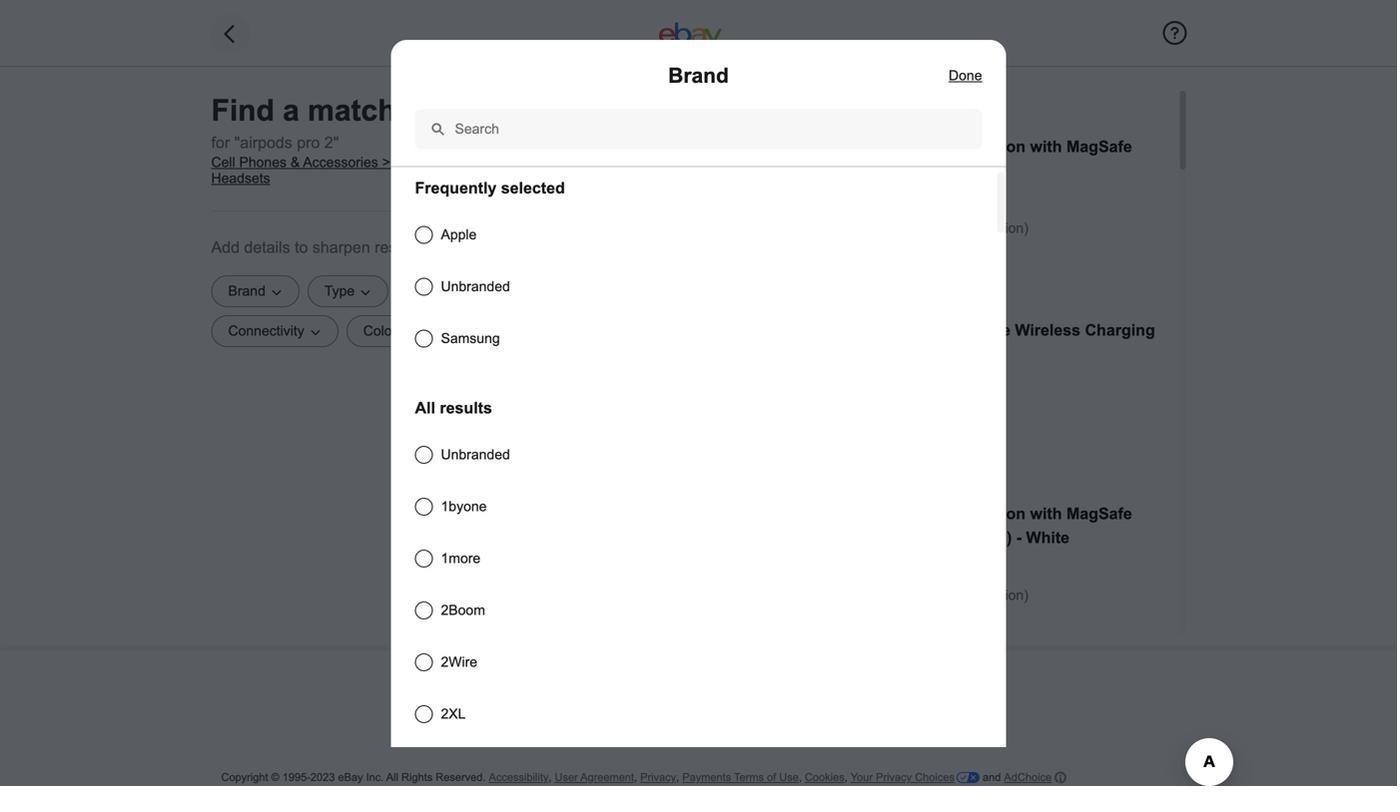 Task type: describe. For each thing, give the bounding box(es) containing it.
apple airpods pro 2nd generation with magsafe wireless charging case - white
[[764, 138, 1132, 180]]

apple for apple airpods pro 2nd generation with magsafe wireless charging case (usb‑c) - white
[[764, 505, 808, 523]]

charging for apple airpods pro 2nd generation with magsafe wireless charging case - white
[[834, 162, 904, 180]]

copyright
[[221, 772, 268, 784]]

all results
[[415, 399, 492, 417]]

accessibility
[[489, 772, 549, 784]]

&
[[290, 155, 300, 170]]

adchoice
[[1004, 772, 1052, 784]]

add details to sharpen results
[[211, 239, 422, 257]]

match
[[308, 94, 396, 127]]

2 unbranded from the top
[[441, 447, 510, 463]]

case for apple airpods pro 2nd generation with magsafe wireless charging case - white
[[908, 162, 946, 180]]

ebay
[[338, 772, 363, 784]]

airpods for apple airpods pro 2nd generation with magsafe wireless charging case - white
[[812, 138, 873, 156]]

your
[[851, 772, 873, 784]]

details
[[244, 239, 290, 257]]

brand dialog
[[0, 0, 1397, 787]]

charging inside apple airpods pro with magsafe wireless charging case - white
[[1085, 322, 1155, 340]]

Search text field
[[415, 109, 982, 149]]

5 , from the left
[[845, 772, 848, 784]]

cookies
[[805, 772, 845, 784]]

copyright © 1995-2023 ebay inc. all rights reserved. accessibility , user agreement , privacy , payments terms of use , cookies , your privacy choices
[[221, 772, 955, 784]]

2 accessories from the left
[[466, 155, 541, 170]]

case inside apple airpods pro with magsafe wireless charging case - white
[[764, 346, 802, 364]]

user agreement link
[[555, 772, 634, 785]]

and
[[983, 772, 1001, 784]]

cell phones & accessories > cell phone accessories > headsets button
[[211, 155, 556, 187]]

rights
[[402, 772, 433, 784]]

with for (usb‑c)
[[1030, 505, 1062, 523]]

apple for apple airpods pro 2nd generation with magsafe wireless charging case - white
[[764, 138, 808, 156]]

magsafe for -
[[1067, 505, 1132, 523]]

2wire
[[441, 655, 477, 671]]

©
[[271, 772, 279, 784]]

2boom
[[441, 603, 485, 619]]

1 unbranded from the top
[[441, 279, 510, 295]]

samsung
[[441, 331, 500, 346]]

1more
[[441, 551, 481, 567]]

payments
[[682, 772, 731, 784]]

generation for white
[[941, 138, 1026, 156]]

phones
[[239, 155, 287, 170]]

apple for apple
[[441, 227, 477, 243]]

1 accessories from the left
[[303, 155, 378, 170]]

done button
[[949, 64, 982, 88]]

menu inside brand dialog
[[415, 171, 982, 787]]

reserved.
[[436, 772, 486, 784]]

agreement
[[580, 772, 634, 784]]

1995-
[[282, 772, 311, 784]]

2nd for -
[[909, 138, 937, 156]]

2 cell from the left
[[394, 155, 418, 170]]

find a match for "airpods pro 2" cell phones & accessories > cell phone accessories > headsets
[[211, 94, 553, 186]]

add
[[211, 239, 240, 257]]

apple airpods pro 2nd generation with magsafe wireless charging case (usb‑c) - white
[[764, 505, 1132, 547]]

case for apple airpods pro 2nd generation with magsafe wireless charging case (usb‑c) - white
[[908, 529, 946, 547]]

payments terms of use link
[[682, 772, 799, 785]]

pro
[[297, 134, 320, 152]]

white inside apple airpods pro with magsafe wireless charging case - white
[[816, 346, 859, 364]]

pro for apple airpods pro 2nd generation with magsafe wireless charging case (usb‑c) - white
[[877, 505, 904, 523]]

2 , from the left
[[634, 772, 637, 784]]

2 privacy from the left
[[876, 772, 912, 784]]

to
[[295, 239, 308, 257]]

accessibility link
[[489, 772, 549, 785]]

model: for apple airpods pro 2nd generation with magsafe wireless charging case (usb‑c) - white
[[764, 588, 805, 604]]

generation) for -
[[958, 588, 1029, 604]]

choices
[[915, 772, 955, 784]]

3 , from the left
[[676, 772, 679, 784]]

1 > from the left
[[382, 155, 390, 170]]

find
[[211, 94, 274, 127]]

1 , from the left
[[549, 772, 552, 784]]

(2nd for -
[[926, 221, 954, 236]]

model: apple airpods pro (2nd generation) for (usb‑c)
[[764, 588, 1029, 604]]

charging for apple airpods pro 2nd generation with magsafe wireless charging case (usb‑c) - white
[[834, 529, 904, 547]]

- inside apple airpods pro with magsafe wireless charging case - white
[[806, 346, 811, 364]]



Task type: vqa. For each thing, say whether or not it's contained in the screenshot.
Case corresponding to Apple AirPods Pro 2nd Generation with MagSafe Wireless Charging Case - White
yes



Task type: locate. For each thing, give the bounding box(es) containing it.
accessories
[[303, 155, 378, 170], [466, 155, 541, 170]]

wireless for apple airpods pro 2nd generation with magsafe wireless charging case (usb‑c) - white
[[764, 529, 829, 547]]

0 vertical spatial case
[[908, 162, 946, 180]]

cell down for
[[211, 155, 235, 170]]

apple inside menu
[[441, 227, 477, 243]]

apple inside apple airpods pro with magsafe wireless charging case - white
[[764, 322, 808, 340]]

apple inside apple airpods pro 2nd generation with magsafe wireless charging case (usb‑c) - white
[[764, 505, 808, 523]]

2nd inside apple airpods pro 2nd generation with magsafe wireless charging case - white
[[909, 138, 937, 156]]

> left 'phone'
[[382, 155, 390, 170]]

2 vertical spatial white
[[1026, 529, 1070, 547]]

white inside apple airpods pro 2nd generation with magsafe wireless charging case - white
[[961, 162, 1004, 180]]

2 vertical spatial -
[[1016, 529, 1022, 547]]

1 horizontal spatial accessories
[[466, 155, 541, 170]]

magsafe inside apple airpods pro 2nd generation with magsafe wireless charging case - white
[[1067, 138, 1132, 156]]

0 horizontal spatial accessories
[[303, 155, 378, 170]]

-
[[951, 162, 956, 180], [806, 346, 811, 364], [1016, 529, 1022, 547]]

apple inside apple airpods pro 2nd generation with magsafe wireless charging case - white
[[764, 138, 808, 156]]

apple
[[764, 138, 808, 156], [809, 221, 844, 236], [441, 227, 477, 243], [764, 322, 808, 340], [764, 505, 808, 523], [809, 588, 844, 604]]

pro inside apple airpods pro 2nd generation with magsafe wireless charging case - white
[[877, 138, 904, 156]]

wireless inside apple airpods pro with magsafe wireless charging case - white
[[1015, 322, 1081, 340]]

"airpods
[[234, 134, 292, 152]]

1 vertical spatial (2nd
[[926, 588, 954, 604]]

model:
[[764, 221, 805, 236], [764, 588, 805, 604]]

wireless inside apple airpods pro 2nd generation with magsafe wireless charging case (usb‑c) - white
[[764, 529, 829, 547]]

with inside apple airpods pro 2nd generation with magsafe wireless charging case - white
[[1030, 138, 1062, 156]]

1 vertical spatial all
[[386, 772, 398, 784]]

2 2nd from the top
[[909, 505, 937, 523]]

all inside menu
[[415, 399, 435, 417]]

, left privacy link
[[634, 772, 637, 784]]

2023
[[311, 772, 335, 784]]

> up selected
[[545, 155, 553, 170]]

,
[[549, 772, 552, 784], [634, 772, 637, 784], [676, 772, 679, 784], [799, 772, 802, 784], [845, 772, 848, 784]]

1 (2nd from the top
[[926, 221, 954, 236]]

1 horizontal spatial results
[[440, 399, 492, 417]]

2nd inside apple airpods pro 2nd generation with magsafe wireless charging case (usb‑c) - white
[[909, 505, 937, 523]]

2 > from the left
[[545, 155, 553, 170]]

unbranded
[[441, 279, 510, 295], [441, 447, 510, 463]]

0 horizontal spatial white
[[816, 346, 859, 364]]

0 horizontal spatial all
[[386, 772, 398, 784]]

1 vertical spatial wireless
[[1015, 322, 1081, 340]]

- inside apple airpods pro 2nd generation with magsafe wireless charging case (usb‑c) - white
[[1016, 529, 1022, 547]]

1 vertical spatial charging
[[1085, 322, 1155, 340]]

0 horizontal spatial -
[[806, 346, 811, 364]]

2 horizontal spatial white
[[1026, 529, 1070, 547]]

case
[[908, 162, 946, 180], [764, 346, 802, 364], [908, 529, 946, 547]]

privacy left payments
[[640, 772, 676, 784]]

2 vertical spatial charging
[[834, 529, 904, 547]]

results down samsung
[[440, 399, 492, 417]]

pro
[[877, 138, 904, 156], [900, 221, 922, 236], [877, 322, 904, 340], [877, 505, 904, 523], [900, 588, 922, 604]]

1 vertical spatial model:
[[764, 588, 805, 604]]

brand
[[668, 64, 729, 87]]

apple for apple airpods pro with magsafe wireless charging case - white
[[764, 322, 808, 340]]

case inside apple airpods pro 2nd generation with magsafe wireless charging case (usb‑c) - white
[[908, 529, 946, 547]]

generation)
[[958, 221, 1029, 236], [958, 588, 1029, 604]]

(2nd for (usb‑c)
[[926, 588, 954, 604]]

cell
[[211, 155, 235, 170], [394, 155, 418, 170]]

adchoice link
[[1004, 771, 1067, 786]]

accessories up frequently selected
[[466, 155, 541, 170]]

1 generation) from the top
[[958, 221, 1029, 236]]

model: apple airpods pro (2nd generation)
[[764, 221, 1029, 236], [764, 588, 1029, 604]]

with for -
[[1030, 138, 1062, 156]]

airpods
[[812, 138, 873, 156], [847, 221, 896, 236], [812, 322, 873, 340], [812, 505, 873, 523], [847, 588, 896, 604]]

0 horizontal spatial privacy
[[640, 772, 676, 784]]

, left payments
[[676, 772, 679, 784]]

2"
[[324, 134, 339, 152]]

frequently
[[415, 179, 497, 197]]

privacy right your
[[876, 772, 912, 784]]

0 vertical spatial charging
[[834, 162, 904, 180]]

wireless
[[764, 162, 829, 180], [1015, 322, 1081, 340], [764, 529, 829, 547]]

generation for -
[[941, 505, 1026, 523]]

1 2nd from the top
[[909, 138, 937, 156]]

and adchoice
[[980, 772, 1052, 784]]

apple airpods pro with magsafe wireless charging case - white
[[764, 322, 1155, 364]]

(2nd down apple airpods pro 2nd generation with magsafe wireless charging case (usb‑c) - white
[[926, 588, 954, 604]]

1byone
[[441, 499, 487, 515]]

unbranded down all results
[[441, 447, 510, 463]]

menu
[[415, 171, 982, 787]]

1 model: from the top
[[764, 221, 805, 236]]

2 model: apple airpods pro (2nd generation) from the top
[[764, 588, 1029, 604]]

0 vertical spatial model:
[[764, 221, 805, 236]]

wireless for apple airpods pro 2nd generation with magsafe wireless charging case - white
[[764, 162, 829, 180]]

cell left 'phone'
[[394, 155, 418, 170]]

menu containing frequently selected
[[415, 171, 982, 787]]

white inside apple airpods pro 2nd generation with magsafe wireless charging case (usb‑c) - white
[[1026, 529, 1070, 547]]

0 horizontal spatial >
[[382, 155, 390, 170]]

airpods inside apple airpods pro with magsafe wireless charging case - white
[[812, 322, 873, 340]]

0 vertical spatial (2nd
[[926, 221, 954, 236]]

4 , from the left
[[799, 772, 802, 784]]

0 vertical spatial results
[[375, 239, 422, 257]]

2nd
[[909, 138, 937, 156], [909, 505, 937, 523]]

0 vertical spatial magsafe
[[1067, 138, 1132, 156]]

white
[[961, 162, 1004, 180], [816, 346, 859, 364], [1026, 529, 1070, 547]]

2xl
[[441, 707, 466, 722]]

pro inside apple airpods pro 2nd generation with magsafe wireless charging case (usb‑c) - white
[[877, 505, 904, 523]]

1 horizontal spatial >
[[545, 155, 553, 170]]

pro inside apple airpods pro with magsafe wireless charging case - white
[[877, 322, 904, 340]]

1 vertical spatial generation)
[[958, 588, 1029, 604]]

1 horizontal spatial white
[[961, 162, 1004, 180]]

1 vertical spatial white
[[816, 346, 859, 364]]

1 horizontal spatial cell
[[394, 155, 418, 170]]

model: for apple airpods pro 2nd generation with magsafe wireless charging case - white
[[764, 221, 805, 236]]

(usb‑c)
[[951, 529, 1012, 547]]

, left your
[[845, 772, 848, 784]]

, left user
[[549, 772, 552, 784]]

wireless inside apple airpods pro 2nd generation with magsafe wireless charging case - white
[[764, 162, 829, 180]]

1 vertical spatial results
[[440, 399, 492, 417]]

your privacy choices link
[[851, 772, 980, 785]]

airpods for apple airpods pro 2nd generation with magsafe wireless charging case (usb‑c) - white
[[812, 505, 873, 523]]

2 vertical spatial magsafe
[[1067, 505, 1132, 523]]

pro for apple airpods pro with magsafe wireless charging case - white
[[877, 322, 904, 340]]

1 privacy from the left
[[640, 772, 676, 784]]

inc.
[[366, 772, 384, 784]]

1 vertical spatial generation
[[941, 505, 1026, 523]]

2 generation) from the top
[[958, 588, 1029, 604]]

1 generation from the top
[[941, 138, 1026, 156]]

airpods inside apple airpods pro 2nd generation with magsafe wireless charging case (usb‑c) - white
[[812, 505, 873, 523]]

1 vertical spatial -
[[806, 346, 811, 364]]

charging inside apple airpods pro 2nd generation with magsafe wireless charging case (usb‑c) - white
[[834, 529, 904, 547]]

2 vertical spatial wireless
[[764, 529, 829, 547]]

2nd for (usb‑c)
[[909, 505, 937, 523]]

generation) for white
[[958, 221, 1029, 236]]

unbranded up samsung
[[441, 279, 510, 295]]

accessories down 2"
[[303, 155, 378, 170]]

model: apple airpods pro (2nd generation) for -
[[764, 221, 1029, 236]]

(2nd
[[926, 221, 954, 236], [926, 588, 954, 604]]

privacy
[[640, 772, 676, 784], [876, 772, 912, 784]]

headsets
[[211, 171, 270, 186]]

generation) down (usb‑c)
[[958, 588, 1029, 604]]

1 cell from the left
[[211, 155, 235, 170]]

1 vertical spatial case
[[764, 346, 802, 364]]

2 (2nd from the top
[[926, 588, 954, 604]]

with inside apple airpods pro with magsafe wireless charging case - white
[[909, 322, 940, 340]]

1 model: apple airpods pro (2nd generation) from the top
[[764, 221, 1029, 236]]

for
[[211, 134, 230, 152]]

0 vertical spatial model: apple airpods pro (2nd generation)
[[764, 221, 1029, 236]]

, left cookies
[[799, 772, 802, 784]]

0 vertical spatial with
[[1030, 138, 1062, 156]]

privacy link
[[640, 772, 676, 785]]

with inside apple airpods pro 2nd generation with magsafe wireless charging case (usb‑c) - white
[[1030, 505, 1062, 523]]

frequently selected
[[415, 179, 565, 197]]

0 horizontal spatial results
[[375, 239, 422, 257]]

0 horizontal spatial cell
[[211, 155, 235, 170]]

magsafe for white
[[1067, 138, 1132, 156]]

pro for apple airpods pro 2nd generation with magsafe wireless charging case - white
[[877, 138, 904, 156]]

results inside brand dialog
[[440, 399, 492, 417]]

2 vertical spatial with
[[1030, 505, 1062, 523]]

0 vertical spatial 2nd
[[909, 138, 937, 156]]

charging inside apple airpods pro 2nd generation with magsafe wireless charging case - white
[[834, 162, 904, 180]]

airpods for apple airpods pro with magsafe wireless charging case - white
[[812, 322, 873, 340]]

apple airpods pro with magsafe wireless charging case - white button
[[588, 319, 1170, 478]]

1 vertical spatial 2nd
[[909, 505, 937, 523]]

0 vertical spatial wireless
[[764, 162, 829, 180]]

model: apple airpods pro (2nd generation) down apple airpods pro 2nd generation with magsafe wireless charging case (usb‑c) - white
[[764, 588, 1029, 604]]

generation up (usb‑c)
[[941, 505, 1026, 523]]

sharpen
[[312, 239, 370, 257]]

generation
[[941, 138, 1026, 156], [941, 505, 1026, 523]]

2 model: from the top
[[764, 588, 805, 604]]

1 horizontal spatial privacy
[[876, 772, 912, 784]]

use
[[779, 772, 799, 784]]

charging
[[834, 162, 904, 180], [1085, 322, 1155, 340], [834, 529, 904, 547]]

1 horizontal spatial -
[[951, 162, 956, 180]]

cookies link
[[805, 772, 845, 785]]

generation inside apple airpods pro 2nd generation with magsafe wireless charging case - white
[[941, 138, 1026, 156]]

a
[[283, 94, 299, 127]]

0 vertical spatial unbranded
[[441, 279, 510, 295]]

airpods inside apple airpods pro 2nd generation with magsafe wireless charging case - white
[[812, 138, 873, 156]]

>
[[382, 155, 390, 170], [545, 155, 553, 170]]

magsafe inside apple airpods pro 2nd generation with magsafe wireless charging case (usb‑c) - white
[[1067, 505, 1132, 523]]

1 horizontal spatial all
[[415, 399, 435, 417]]

generation down done button
[[941, 138, 1026, 156]]

done
[[949, 68, 982, 83]]

of
[[767, 772, 776, 784]]

case inside apple airpods pro 2nd generation with magsafe wireless charging case - white
[[908, 162, 946, 180]]

1 vertical spatial with
[[909, 322, 940, 340]]

selected
[[501, 179, 565, 197]]

results right the sharpen
[[375, 239, 422, 257]]

(2nd down apple airpods pro 2nd generation with magsafe wireless charging case - white
[[926, 221, 954, 236]]

0 vertical spatial generation
[[941, 138, 1026, 156]]

- inside apple airpods pro 2nd generation with magsafe wireless charging case - white
[[951, 162, 956, 180]]

0 vertical spatial white
[[961, 162, 1004, 180]]

phone
[[422, 155, 463, 170]]

magsafe inside apple airpods pro with magsafe wireless charging case - white
[[945, 322, 1011, 340]]

0 vertical spatial generation)
[[958, 221, 1029, 236]]

add details group
[[211, 276, 556, 356]]

user
[[555, 772, 578, 784]]

terms
[[734, 772, 764, 784]]

generation) down apple airpods pro 2nd generation with magsafe wireless charging case - white
[[958, 221, 1029, 236]]

1 vertical spatial unbranded
[[441, 447, 510, 463]]

1 vertical spatial model: apple airpods pro (2nd generation)
[[764, 588, 1029, 604]]

model: apple airpods pro (2nd generation) down apple airpods pro 2nd generation with magsafe wireless charging case - white
[[764, 221, 1029, 236]]

results
[[375, 239, 422, 257], [440, 399, 492, 417]]

0 vertical spatial -
[[951, 162, 956, 180]]

2 generation from the top
[[941, 505, 1026, 523]]

0 vertical spatial all
[[415, 399, 435, 417]]

generation inside apple airpods pro 2nd generation with magsafe wireless charging case (usb‑c) - white
[[941, 505, 1026, 523]]

2 horizontal spatial -
[[1016, 529, 1022, 547]]

with
[[1030, 138, 1062, 156], [909, 322, 940, 340], [1030, 505, 1062, 523]]

1 vertical spatial magsafe
[[945, 322, 1011, 340]]

2 vertical spatial case
[[908, 529, 946, 547]]

magsafe
[[1067, 138, 1132, 156], [945, 322, 1011, 340], [1067, 505, 1132, 523]]

all
[[415, 399, 435, 417], [386, 772, 398, 784]]



